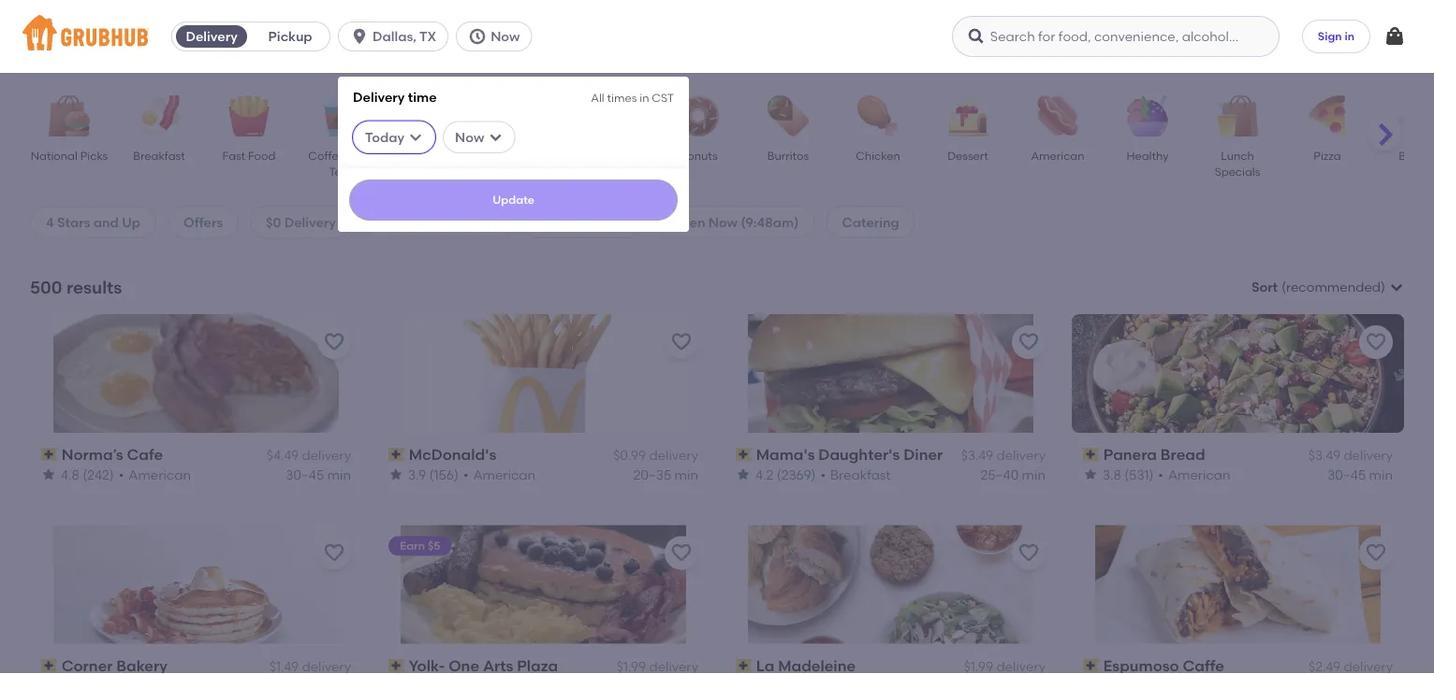 Task type: vqa. For each thing, say whether or not it's contained in the screenshot.


Task type: describe. For each thing, give the bounding box(es) containing it.
$5
[[428, 540, 440, 553]]

grubhub plus flag logo image
[[539, 215, 558, 230]]

all
[[591, 91, 604, 104]]

$4.49
[[267, 448, 299, 464]]

save this restaurant image for mama's daughter's diner
[[1017, 331, 1040, 354]]

american for panera bread
[[1168, 467, 1230, 483]]

$3.49 for panera bread
[[1308, 448, 1340, 464]]

dessert
[[947, 149, 988, 162]]

dessert image
[[935, 95, 1001, 137]]

delivery for mama's
[[996, 448, 1046, 464]]

$3.49 delivery for mama's daughter's diner
[[961, 448, 1046, 464]]

(2369)
[[777, 467, 816, 483]]

30 minutes or less
[[379, 214, 496, 230]]

grubhub+
[[562, 214, 627, 230]]

in inside the sign in button
[[1345, 29, 1354, 43]]

minutes
[[398, 214, 449, 230]]

sign in
[[1318, 29, 1354, 43]]

• for panera bread
[[1158, 467, 1163, 483]]

offers
[[184, 214, 223, 230]]

bakery
[[1399, 149, 1434, 162]]

sign
[[1318, 29, 1342, 43]]

delivery button
[[172, 22, 251, 51]]

1 vertical spatial breakfast
[[830, 467, 891, 483]]

pickup button
[[251, 22, 330, 51]]

• breakfast
[[820, 467, 891, 483]]

food
[[248, 149, 276, 162]]

star icon image for norma's cafe
[[41, 468, 56, 483]]

norma's
[[61, 446, 123, 464]]

delivery for norma's
[[302, 448, 351, 464]]

2 horizontal spatial now
[[708, 214, 738, 230]]

delivery for panera
[[1344, 448, 1393, 464]]

stars
[[57, 214, 90, 230]]

chicken
[[856, 149, 900, 162]]

and inside coffee and tea
[[348, 149, 369, 162]]

20–35 min
[[633, 467, 698, 483]]

$0 delivery
[[266, 214, 336, 230]]

fast food image
[[216, 95, 282, 137]]

donuts image
[[666, 95, 731, 137]]

30–45 min for norma's cafe
[[286, 467, 351, 483]]

(242)
[[83, 467, 114, 483]]

tx
[[419, 29, 436, 44]]

$3.49 delivery for panera bread
[[1308, 448, 1393, 464]]

star icon image for mcdonald's
[[388, 468, 403, 483]]

3.9 (156)
[[408, 467, 459, 483]]

$0
[[266, 214, 281, 230]]

4.8 (242)
[[61, 467, 114, 483]]

now button
[[456, 22, 540, 51]]

mexican
[[406, 149, 452, 162]]

daughter's
[[818, 446, 900, 464]]

pizza
[[1314, 149, 1341, 162]]

picks
[[80, 149, 108, 162]]

star icon image for mama's daughter's diner
[[736, 468, 751, 483]]

subscription pass image for mama's daughter's diner
[[736, 448, 752, 462]]

svg image up tacos
[[488, 130, 503, 145]]

national
[[31, 149, 78, 162]]

3.8 (531)
[[1103, 467, 1154, 483]]

panera bread
[[1103, 446, 1205, 464]]

hamburgers image
[[576, 95, 641, 137]]

national picks
[[31, 149, 108, 162]]

svg image right the sign in button on the top right of page
[[1383, 25, 1406, 48]]

lunch specials image
[[1205, 95, 1270, 137]]

2 min from the left
[[675, 467, 698, 483]]

burritos image
[[755, 95, 821, 137]]

min for panera
[[1369, 467, 1393, 483]]

25–40
[[980, 467, 1019, 483]]

$0.99 delivery
[[613, 448, 698, 464]]

specials
[[1215, 165, 1260, 179]]

delivery time
[[353, 89, 437, 105]]

min for norma's
[[327, 467, 351, 483]]

update button
[[349, 180, 678, 221]]

$4.49 delivery
[[267, 448, 351, 464]]

subscription pass image for mcdonald's
[[388, 448, 405, 462]]

lunch specials
[[1215, 149, 1260, 179]]

3.9
[[408, 467, 426, 483]]

bread
[[1161, 446, 1205, 464]]

(156)
[[429, 467, 459, 483]]

american for mcdonald's
[[473, 467, 535, 483]]

healthy image
[[1115, 95, 1180, 137]]

(531)
[[1124, 467, 1154, 483]]

hamburgers
[[574, 149, 643, 162]]

delivery for delivery time
[[353, 89, 405, 105]]

update
[[493, 193, 534, 207]]

svg image inside now button
[[468, 27, 487, 46]]

panera
[[1103, 446, 1157, 464]]

• american for panera bread
[[1158, 467, 1230, 483]]

open now (9:48am)
[[670, 214, 799, 230]]

1 vertical spatial in
[[640, 91, 649, 104]]

2 vertical spatial delivery
[[284, 214, 336, 230]]

fast food
[[222, 149, 276, 162]]

4.8
[[61, 467, 79, 483]]

4
[[46, 214, 54, 230]]

dallas, tx button
[[338, 22, 456, 51]]



Task type: locate. For each thing, give the bounding box(es) containing it.
$0.99
[[613, 448, 646, 464]]

star icon image left 3.9
[[388, 468, 403, 483]]

(9:48am)
[[741, 214, 799, 230]]

pickup
[[268, 29, 312, 44]]

delivery inside button
[[186, 29, 238, 44]]

3 min from the left
[[1022, 467, 1046, 483]]

2 • from the left
[[463, 467, 468, 483]]

1 vertical spatial now
[[455, 129, 484, 145]]

breakfast down the breakfast image
[[133, 149, 185, 162]]

1 vertical spatial and
[[93, 214, 119, 230]]

$3.49 for mama's daughter's diner
[[961, 448, 993, 464]]

now inside button
[[491, 29, 520, 44]]

coffee and tea image
[[306, 95, 372, 137]]

delivery right $0
[[284, 214, 336, 230]]

3.8
[[1103, 467, 1121, 483]]

2 $3.49 from the left
[[1308, 448, 1340, 464]]

open
[[670, 214, 705, 230]]

min
[[327, 467, 351, 483], [675, 467, 698, 483], [1022, 467, 1046, 483], [1369, 467, 1393, 483]]

chicken image
[[845, 95, 911, 137]]

4 star icon image from the left
[[1083, 468, 1098, 483]]

1 horizontal spatial $3.49
[[1308, 448, 1340, 464]]

1 30–45 from the left
[[286, 467, 324, 483]]

• down panera bread
[[1158, 467, 1163, 483]]

0 vertical spatial in
[[1345, 29, 1354, 43]]

delivery for delivery
[[186, 29, 238, 44]]

1 vertical spatial delivery
[[353, 89, 405, 105]]

all times in cst
[[591, 91, 674, 104]]

0 vertical spatial now
[[491, 29, 520, 44]]

0 horizontal spatial now
[[455, 129, 484, 145]]

catering
[[842, 214, 899, 230]]

2 horizontal spatial delivery
[[353, 89, 405, 105]]

american down bread
[[1168, 467, 1230, 483]]

0 horizontal spatial $3.49
[[961, 448, 993, 464]]

• for mcdonald's
[[463, 467, 468, 483]]

american image
[[1025, 95, 1090, 137]]

3 delivery from the left
[[996, 448, 1046, 464]]

main navigation navigation
[[0, 0, 1434, 675]]

500
[[30, 277, 62, 298]]

lunch
[[1221, 149, 1254, 162]]

mexican image
[[396, 95, 461, 137]]

4.2
[[755, 467, 774, 483]]

1 • from the left
[[119, 467, 124, 483]]

0 horizontal spatial breakfast
[[133, 149, 185, 162]]

1 horizontal spatial and
[[348, 149, 369, 162]]

now left tacos image at the top of the page
[[455, 129, 484, 145]]

1 horizontal spatial $3.49 delivery
[[1308, 448, 1393, 464]]

tacos image
[[486, 95, 551, 137]]

1 horizontal spatial • american
[[463, 467, 535, 483]]

save this restaurant image
[[323, 331, 345, 354], [323, 543, 345, 565], [670, 543, 693, 565], [1017, 543, 1040, 565]]

0 horizontal spatial • american
[[119, 467, 191, 483]]

american for norma's cafe
[[129, 467, 191, 483]]

results
[[66, 277, 122, 298]]

1 horizontal spatial now
[[491, 29, 520, 44]]

2 horizontal spatial • american
[[1158, 467, 1230, 483]]

save this restaurant image
[[670, 331, 693, 354], [1017, 331, 1040, 354], [1365, 331, 1387, 354], [1365, 543, 1387, 565]]

mama's daughter's diner
[[756, 446, 943, 464]]

save this restaurant image for panera bread
[[1365, 331, 1387, 354]]

• american for norma's cafe
[[119, 467, 191, 483]]

500 results
[[30, 277, 122, 298]]

• for mama's daughter's diner
[[820, 467, 826, 483]]

0 horizontal spatial in
[[640, 91, 649, 104]]

breakfast
[[133, 149, 185, 162], [830, 467, 891, 483]]

•
[[119, 467, 124, 483], [463, 467, 468, 483], [820, 467, 826, 483], [1158, 467, 1163, 483]]

• american
[[119, 467, 191, 483], [463, 467, 535, 483], [1158, 467, 1230, 483]]

0 vertical spatial and
[[348, 149, 369, 162]]

coffee
[[308, 149, 345, 162]]

norma's cafe
[[61, 446, 163, 464]]

4 • from the left
[[1158, 467, 1163, 483]]

svg image up "dessert" "image"
[[967, 27, 986, 46]]

30–45
[[286, 467, 324, 483], [1327, 467, 1366, 483]]

svg image up 'mexican' at left
[[408, 130, 423, 145]]

subscription pass image
[[388, 448, 405, 462], [736, 448, 752, 462], [736, 660, 752, 673]]

25–40 min
[[980, 467, 1046, 483]]

american
[[1031, 149, 1084, 162], [129, 467, 191, 483], [473, 467, 535, 483], [1168, 467, 1230, 483]]

earn
[[400, 540, 425, 553]]

• american down mcdonald's
[[463, 467, 535, 483]]

1 30–45 min from the left
[[286, 467, 351, 483]]

min for mama's
[[1022, 467, 1046, 483]]

2 delivery from the left
[[649, 448, 698, 464]]

1 horizontal spatial in
[[1345, 29, 1354, 43]]

0 horizontal spatial svg image
[[350, 27, 369, 46]]

svg image
[[350, 27, 369, 46], [967, 27, 986, 46]]

1 $3.49 from the left
[[961, 448, 993, 464]]

star icon image left 4.8
[[41, 468, 56, 483]]

2 $3.49 delivery from the left
[[1308, 448, 1393, 464]]

breakfast down daughter's
[[830, 467, 891, 483]]

• american down bread
[[1158, 467, 1230, 483]]

1 svg image from the left
[[350, 27, 369, 46]]

20–35
[[633, 467, 671, 483]]

0 vertical spatial breakfast
[[133, 149, 185, 162]]

• for norma's cafe
[[119, 467, 124, 483]]

and left up
[[93, 214, 119, 230]]

0 horizontal spatial 30–45 min
[[286, 467, 351, 483]]

4 delivery from the left
[[1344, 448, 1393, 464]]

• american for mcdonald's
[[463, 467, 535, 483]]

4 stars and up
[[46, 214, 140, 230]]

american down mcdonald's
[[473, 467, 535, 483]]

1 horizontal spatial breakfast
[[830, 467, 891, 483]]

national picks image
[[37, 95, 102, 137]]

diner
[[903, 446, 943, 464]]

fast
[[222, 149, 245, 162]]

0 horizontal spatial 30–45
[[286, 467, 324, 483]]

tea
[[329, 165, 349, 179]]

30–45 for norma's cafe
[[286, 467, 324, 483]]

0 horizontal spatial and
[[93, 214, 119, 230]]

dallas,
[[373, 29, 417, 44]]

0 horizontal spatial $3.49 delivery
[[961, 448, 1046, 464]]

and
[[348, 149, 369, 162], [93, 214, 119, 230]]

delivery
[[302, 448, 351, 464], [649, 448, 698, 464], [996, 448, 1046, 464], [1344, 448, 1393, 464]]

30
[[379, 214, 395, 230]]

cst
[[652, 91, 674, 104]]

svg image
[[1383, 25, 1406, 48], [468, 27, 487, 46], [408, 130, 423, 145], [488, 130, 503, 145]]

svg image inside 'dallas, tx' button
[[350, 27, 369, 46]]

30–45 min for panera bread
[[1327, 467, 1393, 483]]

now right tx
[[491, 29, 520, 44]]

star icon image left 3.8
[[1083, 468, 1098, 483]]

3 • from the left
[[820, 467, 826, 483]]

2 svg image from the left
[[967, 27, 986, 46]]

subscription pass image
[[41, 448, 58, 462], [1083, 448, 1100, 462], [41, 660, 58, 673], [388, 660, 405, 673], [1083, 660, 1100, 673]]

30–45 for panera bread
[[1327, 467, 1366, 483]]

today
[[365, 129, 404, 145]]

star icon image for panera bread
[[1083, 468, 1098, 483]]

2 • american from the left
[[463, 467, 535, 483]]

1 • american from the left
[[119, 467, 191, 483]]

tacos
[[503, 149, 535, 162]]

save this restaurant image for mcdonald's
[[670, 331, 693, 354]]

1 star icon image from the left
[[41, 468, 56, 483]]

now right open
[[708, 214, 738, 230]]

$3.49
[[961, 448, 993, 464], [1308, 448, 1340, 464]]

or
[[452, 214, 465, 230]]

1 delivery from the left
[[302, 448, 351, 464]]

delivery left pickup button
[[186, 29, 238, 44]]

0 horizontal spatial delivery
[[186, 29, 238, 44]]

$3.49 delivery
[[961, 448, 1046, 464], [1308, 448, 1393, 464]]

2 star icon image from the left
[[388, 468, 403, 483]]

1 horizontal spatial 30–45 min
[[1327, 467, 1393, 483]]

• right (156)
[[463, 467, 468, 483]]

in left cst
[[640, 91, 649, 104]]

4.2 (2369)
[[755, 467, 816, 483]]

svg image left dallas,
[[350, 27, 369, 46]]

in
[[1345, 29, 1354, 43], [640, 91, 649, 104]]

4 min from the left
[[1369, 467, 1393, 483]]

• american down cafe
[[119, 467, 191, 483]]

donuts
[[679, 149, 718, 162]]

star icon image
[[41, 468, 56, 483], [388, 468, 403, 483], [736, 468, 751, 483], [1083, 468, 1098, 483]]

svg image right tx
[[468, 27, 487, 46]]

1 min from the left
[[327, 467, 351, 483]]

pizza image
[[1295, 95, 1360, 137]]

• down norma's cafe
[[119, 467, 124, 483]]

3 star icon image from the left
[[736, 468, 751, 483]]

2 30–45 from the left
[[1327, 467, 1366, 483]]

less
[[468, 214, 496, 230]]

star icon image left 4.2 on the right
[[736, 468, 751, 483]]

american down american image
[[1031, 149, 1084, 162]]

burritos
[[767, 149, 809, 162]]

mcdonald's
[[409, 446, 496, 464]]

2 30–45 min from the left
[[1327, 467, 1393, 483]]

earn $5
[[400, 540, 440, 553]]

times
[[607, 91, 637, 104]]

1 horizontal spatial delivery
[[284, 214, 336, 230]]

dallas, tx
[[373, 29, 436, 44]]

now
[[491, 29, 520, 44], [455, 129, 484, 145], [708, 214, 738, 230]]

delivery up today
[[353, 89, 405, 105]]

and up 'tea'
[[348, 149, 369, 162]]

coffee and tea
[[308, 149, 369, 179]]

1 horizontal spatial svg image
[[967, 27, 986, 46]]

cafe
[[127, 446, 163, 464]]

3 • american from the left
[[1158, 467, 1230, 483]]

save this restaurant button
[[317, 326, 351, 359], [665, 326, 698, 359], [1012, 326, 1046, 359], [1359, 326, 1393, 359], [317, 537, 351, 571], [665, 537, 698, 571], [1012, 537, 1046, 571], [1359, 537, 1393, 571]]

in right sign
[[1345, 29, 1354, 43]]

time
[[408, 89, 437, 105]]

breakfast image
[[126, 95, 192, 137]]

• right (2369)
[[820, 467, 826, 483]]

0 vertical spatial delivery
[[186, 29, 238, 44]]

up
[[122, 214, 140, 230]]

2 vertical spatial now
[[708, 214, 738, 230]]

1 horizontal spatial 30–45
[[1327, 467, 1366, 483]]

american down cafe
[[129, 467, 191, 483]]

1 $3.49 delivery from the left
[[961, 448, 1046, 464]]

sign in button
[[1302, 20, 1370, 53]]

healthy
[[1126, 149, 1169, 162]]

mama's
[[756, 446, 815, 464]]



